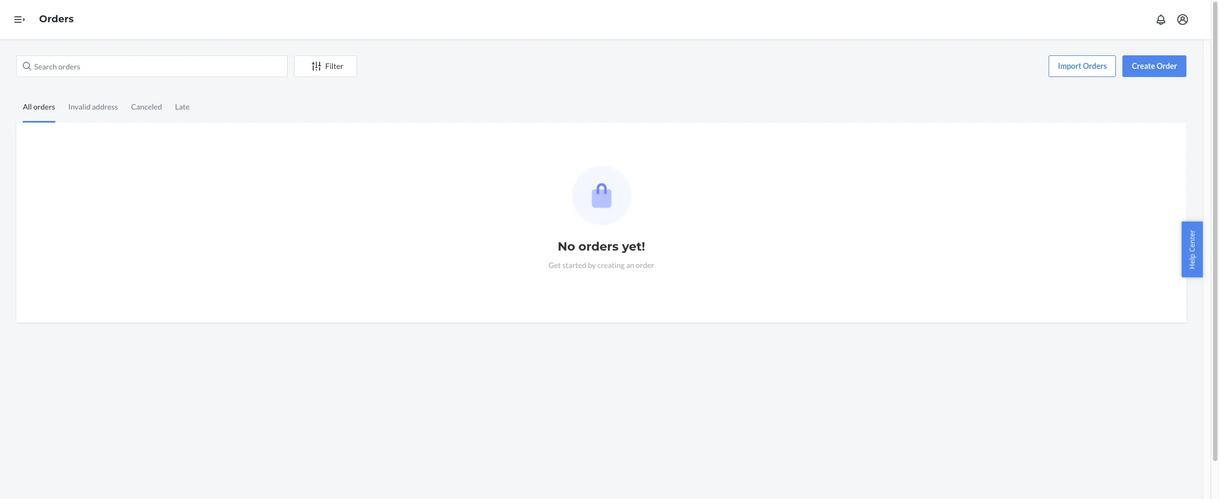 Task type: describe. For each thing, give the bounding box(es) containing it.
open notifications image
[[1155, 13, 1168, 26]]

order
[[636, 261, 654, 270]]

orders for no
[[579, 239, 619, 254]]

empty list image
[[572, 166, 631, 225]]

create order
[[1132, 61, 1177, 71]]

address
[[92, 102, 118, 111]]

all
[[23, 102, 32, 111]]

no
[[558, 239, 575, 254]]

all orders
[[23, 102, 55, 111]]

help center button
[[1182, 222, 1203, 278]]

get started by creating an order
[[549, 261, 654, 270]]

search image
[[23, 62, 31, 71]]

import orders
[[1058, 61, 1107, 71]]

import orders button
[[1049, 55, 1116, 77]]

create order link
[[1123, 55, 1187, 77]]

invalid
[[68, 102, 91, 111]]

0 vertical spatial orders
[[39, 13, 74, 25]]

no orders yet!
[[558, 239, 645, 254]]

import
[[1058, 61, 1082, 71]]

filter button
[[294, 55, 357, 77]]

canceled
[[131, 102, 162, 111]]

creating
[[597, 261, 625, 270]]

orders link
[[39, 13, 74, 25]]

help
[[1187, 254, 1197, 269]]

an
[[626, 261, 634, 270]]

yet!
[[622, 239, 645, 254]]

filter
[[325, 61, 343, 71]]



Task type: locate. For each thing, give the bounding box(es) containing it.
0 horizontal spatial orders
[[33, 102, 55, 111]]

orders right all on the top
[[33, 102, 55, 111]]

1 horizontal spatial orders
[[579, 239, 619, 254]]

help center
[[1187, 230, 1197, 269]]

1 vertical spatial orders
[[1083, 61, 1107, 71]]

order
[[1157, 61, 1177, 71]]

orders for all
[[33, 102, 55, 111]]

0 vertical spatial orders
[[33, 102, 55, 111]]

0 horizontal spatial orders
[[39, 13, 74, 25]]

started
[[562, 261, 586, 270]]

orders up get started by creating an order
[[579, 239, 619, 254]]

invalid address
[[68, 102, 118, 111]]

1 horizontal spatial orders
[[1083, 61, 1107, 71]]

get
[[549, 261, 561, 270]]

1 vertical spatial orders
[[579, 239, 619, 254]]

open account menu image
[[1176, 13, 1189, 26]]

orders
[[33, 102, 55, 111], [579, 239, 619, 254]]

orders inside button
[[1083, 61, 1107, 71]]

orders right open navigation icon
[[39, 13, 74, 25]]

by
[[588, 261, 596, 270]]

open navigation image
[[13, 13, 26, 26]]

orders right import
[[1083, 61, 1107, 71]]

late
[[175, 102, 190, 111]]

center
[[1187, 230, 1197, 252]]

create
[[1132, 61, 1155, 71]]

orders
[[39, 13, 74, 25], [1083, 61, 1107, 71]]

Search orders text field
[[16, 55, 288, 77]]



Task type: vqa. For each thing, say whether or not it's contained in the screenshot.
'View' corresponding to View location details
no



